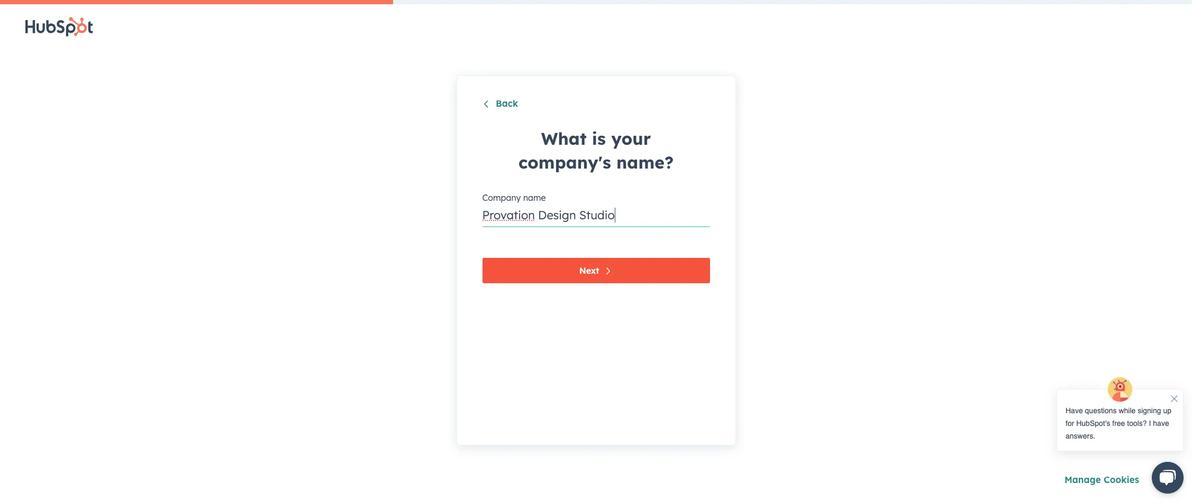 Task type: vqa. For each thing, say whether or not it's contained in the screenshot.
Cookies
yes



Task type: describe. For each thing, give the bounding box(es) containing it.
what is your company's name?
[[519, 128, 674, 173]]

company name
[[483, 193, 546, 203]]

back button
[[483, 98, 519, 111]]

company's
[[519, 152, 611, 173]]

what
[[541, 128, 587, 149]]

manage
[[1065, 475, 1102, 486]]

chat widget region
[[1047, 377, 1193, 503]]

is
[[592, 128, 606, 149]]

hubspot image
[[25, 17, 93, 36]]

Company name text field
[[483, 207, 710, 228]]



Task type: locate. For each thing, give the bounding box(es) containing it.
manage cookies
[[1065, 475, 1140, 486]]

next button
[[483, 259, 710, 284]]

your
[[612, 128, 651, 149]]

name?
[[617, 152, 674, 173]]

back
[[496, 98, 519, 109]]

company
[[483, 193, 521, 203]]

cookies
[[1104, 475, 1140, 486]]

manage cookies link
[[1065, 475, 1140, 486]]

step 3 of 8 progress bar
[[0, 0, 394, 4]]

next
[[580, 266, 600, 277]]

name
[[524, 193, 546, 203]]



